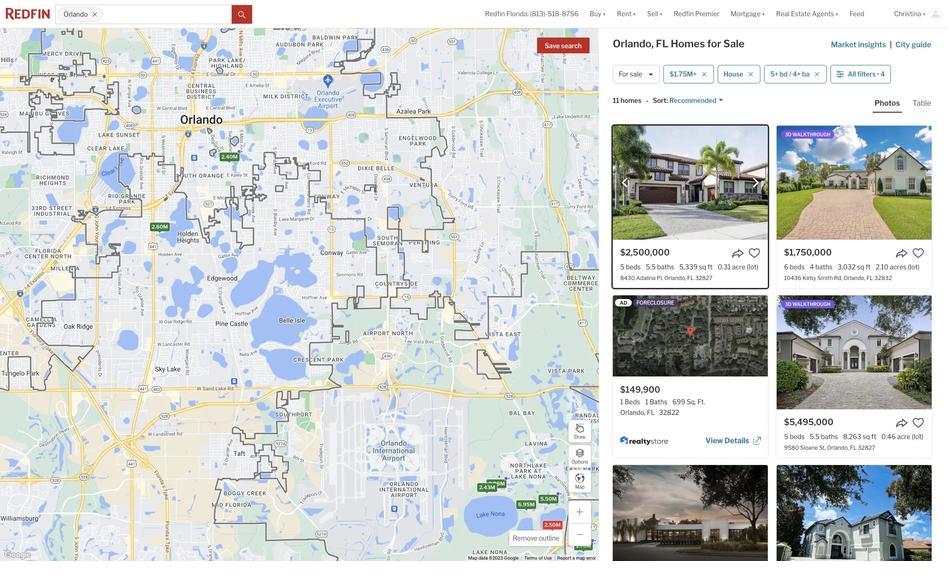 Task type: describe. For each thing, give the bounding box(es) containing it.
error
[[587, 556, 596, 562]]

$1.75m+
[[670, 70, 697, 78]]

0.31
[[718, 263, 731, 271]]

photos button
[[873, 98, 911, 113]]

3.98m
[[489, 481, 505, 487]]

5.5 for $2,500,000
[[646, 263, 656, 271]]

search
[[561, 42, 582, 50]]

2.50m
[[545, 522, 561, 529]]

$1,750,000
[[784, 248, 832, 258]]

mortgage ▾ button
[[725, 0, 771, 28]]

adalina
[[636, 275, 656, 282]]

save search
[[545, 42, 582, 50]]

data
[[479, 556, 488, 562]]

favorite button checkbox for $1,750,000
[[913, 248, 925, 260]]

32832
[[875, 275, 892, 282]]

walkthrough for $1,750,000
[[793, 132, 831, 137]]

orlando, right pl,
[[665, 275, 686, 282]]

options button
[[568, 445, 592, 469]]

6
[[784, 263, 789, 271]]

buy ▾
[[590, 10, 606, 18]]

2.40m
[[222, 154, 238, 160]]

orlando
[[64, 10, 88, 18]]

10436
[[784, 275, 802, 282]]

11 homes •
[[613, 97, 648, 105]]

next button image
[[751, 178, 761, 188]]

rent ▾ button
[[617, 0, 636, 28]]

baths for $5,495,000
[[821, 433, 838, 441]]

sq for $2,500,000
[[699, 263, 706, 271]]

• for filters
[[877, 70, 880, 78]]

bd
[[780, 70, 788, 78]]

9580 sloane st, orlando, fl 32827
[[784, 445, 876, 452]]

orlando, down rent ▾ button
[[613, 38, 654, 50]]

table
[[913, 99, 932, 108]]

map region
[[0, 7, 656, 562]]

(lot) for $2,500,000
[[747, 263, 759, 271]]

map data ©2023 google
[[468, 556, 519, 562]]

submit search image
[[238, 11, 246, 18]]

baths for $1,750,000
[[816, 263, 833, 271]]

orlando, fl homes for sale
[[613, 38, 745, 50]]

acre for $5,495,000
[[898, 433, 911, 441]]

favorite button checkbox for $5,495,000
[[913, 418, 925, 430]]

▾ for buy ▾
[[603, 10, 606, 18]]

previous button image
[[620, 178, 630, 188]]

redfin premier button
[[668, 0, 725, 28]]

favorite button image for $5,495,000
[[913, 418, 925, 430]]

redfin premier
[[674, 10, 720, 18]]

4 baths
[[810, 263, 833, 271]]

favorite button checkbox
[[749, 248, 761, 260]]

photo of 8044 firenze blvd, orlando, fl 32836 image
[[777, 466, 932, 562]]

remove $1.75m+ image
[[702, 72, 707, 77]]

table button
[[911, 98, 934, 112]]

st,
[[819, 445, 826, 452]]

baths for $2,500,000
[[657, 263, 675, 271]]

rent ▾ button
[[612, 0, 642, 28]]

2.43m
[[479, 485, 495, 491]]

rd,
[[834, 275, 843, 282]]

5.50m
[[541, 496, 557, 503]]

estate
[[791, 10, 811, 18]]

map
[[576, 556, 585, 562]]

christina ▾
[[894, 10, 926, 18]]

favorite button image for $2,500,000
[[749, 248, 761, 260]]

5 for $2,500,000
[[620, 263, 625, 271]]

terms of use link
[[525, 556, 552, 562]]

save
[[545, 42, 560, 50]]

5+ bd / 4+ ba button
[[765, 65, 827, 84]]

redfin for redfin premier
[[674, 10, 694, 18]]

filters
[[858, 70, 876, 78]]

5+
[[771, 70, 779, 78]]

8756
[[562, 10, 579, 18]]

house
[[724, 70, 744, 78]]

house button
[[718, 65, 761, 84]]

draw button
[[568, 420, 592, 444]]

city
[[896, 40, 910, 49]]

8,263 sq ft
[[844, 433, 877, 441]]

beds for $5,495,000
[[790, 433, 805, 441]]

(lot) for $1,750,000
[[908, 263, 920, 271]]

real estate agents ▾ link
[[776, 0, 839, 28]]

for
[[619, 70, 629, 78]]

©2023
[[489, 556, 503, 562]]

0.46 acre (lot)
[[882, 433, 924, 441]]

rent
[[617, 10, 632, 18]]

acres
[[890, 263, 907, 271]]

0.46
[[882, 433, 896, 441]]

$5,495,000
[[784, 418, 834, 428]]

draw
[[574, 434, 586, 440]]

report a map error
[[558, 556, 596, 562]]

▾ for christina ▾
[[923, 10, 926, 18]]

4+
[[793, 70, 801, 78]]

buy ▾ button
[[590, 0, 606, 28]]

for sale button
[[613, 65, 660, 84]]

(lot) for $5,495,000
[[912, 433, 924, 441]]

ft for $1,750,000
[[866, 263, 871, 271]]

5 beds for $2,500,000
[[620, 263, 641, 271]]

5,339
[[680, 263, 698, 271]]

save search button
[[537, 38, 590, 53]]

christina
[[894, 10, 922, 18]]

remove 5+ bd / 4+ ba image
[[815, 72, 820, 77]]

518-
[[548, 10, 562, 18]]

ft for $5,495,000
[[872, 433, 877, 441]]

market
[[831, 40, 857, 49]]

sq for $1,750,000
[[857, 263, 865, 271]]

terms of use
[[525, 556, 552, 562]]

• for homes
[[646, 97, 648, 105]]

photo of 9086 mayfair pointe dr, orlando, fl 32827 image
[[613, 466, 768, 562]]

favorite button image for $1,750,000
[[913, 248, 925, 260]]

market insights | city guide
[[831, 40, 932, 49]]

remove house image
[[748, 72, 754, 77]]

6 beds
[[784, 263, 805, 271]]

3d for $5,495,000
[[785, 302, 792, 307]]

buy ▾ button
[[584, 0, 612, 28]]

remove orlando image
[[92, 12, 98, 17]]

use
[[544, 556, 552, 562]]

ft for $2,500,000
[[708, 263, 713, 271]]

map for map data ©2023 google
[[468, 556, 478, 562]]

mortgage ▾ button
[[731, 0, 765, 28]]

3d walkthrough for $1,750,000
[[785, 132, 831, 137]]



Task type: locate. For each thing, give the bounding box(es) containing it.
• right filters
[[877, 70, 880, 78]]

favorite button image up 0.46 acre (lot)
[[913, 418, 925, 430]]

1 vertical spatial •
[[646, 97, 648, 105]]

5 up the 8430 on the right of the page
[[620, 263, 625, 271]]

0 vertical spatial 3d walkthrough
[[785, 132, 831, 137]]

8,263
[[844, 433, 862, 441]]

2 favorite button checkbox from the top
[[913, 418, 925, 430]]

ft left the 0.31
[[708, 263, 713, 271]]

1 vertical spatial favorite button checkbox
[[913, 418, 925, 430]]

5 beds up the 8430 on the right of the page
[[620, 263, 641, 271]]

sq right the 8,263
[[863, 433, 870, 441]]

32827 down 8,263 sq ft
[[858, 445, 876, 452]]

1 horizontal spatial 4
[[881, 70, 885, 78]]

1 horizontal spatial map
[[575, 485, 585, 490]]

0 vertical spatial 5.5
[[646, 263, 656, 271]]

redfin left premier
[[674, 10, 694, 18]]

feed button
[[844, 0, 889, 28]]

▾ right 'christina'
[[923, 10, 926, 18]]

0 horizontal spatial map
[[468, 556, 478, 562]]

3d walkthrough for $5,495,000
[[785, 302, 831, 307]]

5.5 up sloane
[[810, 433, 820, 441]]

6.95m
[[518, 502, 535, 508]]

(lot)
[[747, 263, 759, 271], [908, 263, 920, 271], [912, 433, 924, 441]]

1 horizontal spatial acre
[[898, 433, 911, 441]]

mortgage
[[731, 10, 761, 18]]

map down options
[[575, 485, 585, 490]]

ad region
[[613, 296, 768, 458]]

beds up the 8430 on the right of the page
[[626, 263, 641, 271]]

3d walkthrough
[[785, 132, 831, 137], [785, 302, 831, 307]]

8430 adalina pl, orlando, fl 32827
[[620, 275, 713, 282]]

sale
[[630, 70, 642, 78]]

▾ right 'mortgage'
[[762, 10, 765, 18]]

3d for $1,750,000
[[785, 132, 792, 137]]

map left the data
[[468, 556, 478, 562]]

0 horizontal spatial ft
[[708, 263, 713, 271]]

▾ right the sell
[[660, 10, 663, 18]]

orlando,
[[613, 38, 654, 50], [665, 275, 686, 282], [844, 275, 866, 282], [827, 445, 849, 452]]

0 horizontal spatial 32827
[[695, 275, 713, 282]]

beds right 6
[[790, 263, 805, 271]]

fl left homes
[[656, 38, 669, 50]]

0 vertical spatial •
[[877, 70, 880, 78]]

ft left "0.46"
[[872, 433, 877, 441]]

4 inside button
[[881, 70, 885, 78]]

map for map
[[575, 485, 585, 490]]

1 vertical spatial walkthrough
[[793, 302, 831, 307]]

favorite button image up 2.10 acres (lot)
[[913, 248, 925, 260]]

photo of 8430 adalina pl, orlando, fl 32827 image
[[613, 126, 768, 240]]

1 horizontal spatial 5
[[784, 433, 789, 441]]

remove outline
[[513, 535, 560, 543]]

0 horizontal spatial acre
[[732, 263, 746, 271]]

3d
[[785, 132, 792, 137], [785, 302, 792, 307]]

0 vertical spatial 32827
[[695, 275, 713, 282]]

• left sort at the right of page
[[646, 97, 648, 105]]

1 horizontal spatial •
[[877, 70, 880, 78]]

3,032 sq ft
[[838, 263, 871, 271]]

:
[[667, 97, 668, 105]]

beds for $1,750,000
[[790, 263, 805, 271]]

1 vertical spatial 3d
[[785, 302, 792, 307]]

all filters • 4 button
[[831, 65, 891, 84]]

report a map error link
[[558, 556, 596, 562]]

5.5 for $5,495,000
[[810, 433, 820, 441]]

0 vertical spatial 5
[[620, 263, 625, 271]]

1 3d from the top
[[785, 132, 792, 137]]

None search field
[[103, 5, 232, 24]]

sort :
[[653, 97, 668, 105]]

fl down 5,339
[[688, 275, 694, 282]]

▾ for mortgage ▾
[[762, 10, 765, 18]]

1 vertical spatial 5
[[784, 433, 789, 441]]

2 3d walkthrough from the top
[[785, 302, 831, 307]]

5 for $5,495,000
[[784, 433, 789, 441]]

5+ bd / 4+ ba
[[771, 70, 810, 78]]

beds
[[626, 263, 641, 271], [790, 263, 805, 271], [790, 433, 805, 441]]

$2,500,000
[[620, 248, 670, 258]]

florida:
[[507, 10, 529, 18]]

5.5 baths up st,
[[810, 433, 838, 441]]

favorite button checkbox up 0.46 acre (lot)
[[913, 418, 925, 430]]

sale
[[724, 38, 745, 50]]

5,339 sq ft
[[680, 263, 713, 271]]

2 ▾ from the left
[[633, 10, 636, 18]]

all
[[848, 70, 856, 78]]

0 vertical spatial 5.5 baths
[[646, 263, 675, 271]]

ft left 2.10
[[866, 263, 871, 271]]

2 redfin from the left
[[674, 10, 694, 18]]

1 redfin from the left
[[485, 10, 505, 18]]

0 vertical spatial map
[[575, 485, 585, 490]]

0 vertical spatial 3d
[[785, 132, 792, 137]]

4 up kirby
[[810, 263, 814, 271]]

1 horizontal spatial ft
[[866, 263, 871, 271]]

homes
[[621, 97, 642, 105]]

redfin inside button
[[674, 10, 694, 18]]

32827 down 5,339 sq ft
[[695, 275, 713, 282]]

1 vertical spatial 5 beds
[[784, 433, 805, 441]]

a
[[573, 556, 575, 562]]

5 beds up 9580
[[784, 433, 805, 441]]

5.5 baths up pl,
[[646, 263, 675, 271]]

feed
[[850, 10, 865, 18]]

beds up 9580
[[790, 433, 805, 441]]

market insights link
[[831, 30, 887, 51]]

real estate agents ▾
[[776, 10, 839, 18]]

sell ▾ button
[[642, 0, 668, 28]]

beds for $2,500,000
[[626, 263, 641, 271]]

report
[[558, 556, 571, 562]]

0 vertical spatial walkthrough
[[793, 132, 831, 137]]

0 horizontal spatial 4
[[810, 263, 814, 271]]

ft
[[708, 263, 713, 271], [866, 263, 871, 271], [872, 433, 877, 441]]

2 horizontal spatial ft
[[872, 433, 877, 441]]

• inside button
[[877, 70, 880, 78]]

(813)-
[[530, 10, 548, 18]]

recommended
[[670, 97, 717, 105]]

acre for $2,500,000
[[732, 263, 746, 271]]

(lot) right "0.46"
[[912, 433, 924, 441]]

1 horizontal spatial redfin
[[674, 10, 694, 18]]

1 vertical spatial 5.5
[[810, 433, 820, 441]]

1 horizontal spatial 32827
[[858, 445, 876, 452]]

redfin left florida:
[[485, 10, 505, 18]]

0 horizontal spatial •
[[646, 97, 648, 105]]

baths up 8430 adalina pl, orlando, fl 32827
[[657, 263, 675, 271]]

sell ▾ button
[[647, 0, 663, 28]]

photo of 9580 sloane st, orlando, fl 32827 image
[[777, 296, 932, 410]]

1.75m
[[576, 543, 591, 550]]

5 beds for $5,495,000
[[784, 433, 805, 441]]

favorite button image up 0.31 acre (lot) at the right top of the page
[[749, 248, 761, 260]]

fl
[[656, 38, 669, 50], [688, 275, 694, 282], [867, 275, 874, 282], [850, 445, 857, 452]]

1 3d walkthrough from the top
[[785, 132, 831, 137]]

sq
[[699, 263, 706, 271], [857, 263, 865, 271], [863, 433, 870, 441]]

▾ for sell ▾
[[660, 10, 663, 18]]

1 vertical spatial 32827
[[858, 445, 876, 452]]

1 vertical spatial map
[[468, 556, 478, 562]]

photos
[[875, 99, 900, 108]]

walkthrough
[[793, 132, 831, 137], [793, 302, 831, 307]]

buy
[[590, 10, 602, 18]]

/
[[789, 70, 792, 78]]

▾ right the buy
[[603, 10, 606, 18]]

orlando, down 3,032 sq ft
[[844, 275, 866, 282]]

favorite button checkbox up 2.10 acres (lot)
[[913, 248, 925, 260]]

kirby
[[803, 275, 817, 282]]

5.5 baths for $5,495,000
[[810, 433, 838, 441]]

5 up 9580
[[784, 433, 789, 441]]

photo of 10436 kirby smith rd, orlando, fl 32832 image
[[777, 126, 932, 240]]

32827 for $2,500,000
[[695, 275, 713, 282]]

1 vertical spatial acre
[[898, 433, 911, 441]]

1 vertical spatial 5.5 baths
[[810, 433, 838, 441]]

1 horizontal spatial 5.5 baths
[[810, 433, 838, 441]]

of
[[539, 556, 543, 562]]

acre right "0.46"
[[898, 433, 911, 441]]

map inside button
[[575, 485, 585, 490]]

orlando, right st,
[[827, 445, 849, 452]]

walkthrough for $5,495,000
[[793, 302, 831, 307]]

1 walkthrough from the top
[[793, 132, 831, 137]]

1 horizontal spatial 5.5
[[810, 433, 820, 441]]

0 vertical spatial 5 beds
[[620, 263, 641, 271]]

3,032
[[838, 263, 856, 271]]

for
[[707, 38, 722, 50]]

0 horizontal spatial 5.5 baths
[[646, 263, 675, 271]]

2 3d from the top
[[785, 302, 792, 307]]

agents
[[812, 10, 834, 18]]

5.5 baths for $2,500,000
[[646, 263, 675, 271]]

rent ▾
[[617, 10, 636, 18]]

▾ right rent
[[633, 10, 636, 18]]

0 horizontal spatial redfin
[[485, 10, 505, 18]]

sq right 5,339
[[699, 263, 706, 271]]

1 horizontal spatial 5 beds
[[784, 433, 805, 441]]

for sale
[[619, 70, 642, 78]]

5 ▾ from the left
[[836, 10, 839, 18]]

baths
[[657, 263, 675, 271], [816, 263, 833, 271], [821, 433, 838, 441]]

6 ▾ from the left
[[923, 10, 926, 18]]

▾ right agents
[[836, 10, 839, 18]]

fl down the 8,263
[[850, 445, 857, 452]]

sq right 3,032 on the right
[[857, 263, 865, 271]]

favorite button checkbox
[[913, 248, 925, 260], [913, 418, 925, 430]]

map button
[[568, 470, 592, 494]]

favorite button image
[[749, 248, 761, 260], [913, 248, 925, 260], [913, 418, 925, 430]]

5.5 baths
[[646, 263, 675, 271], [810, 433, 838, 441]]

baths up 9580 sloane st, orlando, fl 32827
[[821, 433, 838, 441]]

redfin florida: (813)-518-8756
[[485, 10, 579, 18]]

fl left 32832
[[867, 275, 874, 282]]

smith
[[818, 275, 833, 282]]

redfin for redfin florida: (813)-518-8756
[[485, 10, 505, 18]]

redfin
[[485, 10, 505, 18], [674, 10, 694, 18]]

▾ for rent ▾
[[633, 10, 636, 18]]

google image
[[2, 550, 33, 562]]

sell
[[647, 10, 658, 18]]

0 vertical spatial 4
[[881, 70, 885, 78]]

2.10
[[876, 263, 889, 271]]

2.80m
[[152, 223, 168, 230]]

(lot) down favorite button checkbox
[[747, 263, 759, 271]]

(lot) right acres
[[908, 263, 920, 271]]

1 vertical spatial 3d walkthrough
[[785, 302, 831, 307]]

0 horizontal spatial 5.5
[[646, 263, 656, 271]]

1 vertical spatial 4
[[810, 263, 814, 271]]

0 horizontal spatial 5
[[620, 263, 625, 271]]

acre right the 0.31
[[732, 263, 746, 271]]

32827 for $5,495,000
[[858, 445, 876, 452]]

homes
[[671, 38, 705, 50]]

3 ▾ from the left
[[660, 10, 663, 18]]

5
[[620, 263, 625, 271], [784, 433, 789, 441]]

0 vertical spatial favorite button checkbox
[[913, 248, 925, 260]]

0 vertical spatial acre
[[732, 263, 746, 271]]

baths up smith
[[816, 263, 833, 271]]

real
[[776, 10, 790, 18]]

• inside 11 homes •
[[646, 97, 648, 105]]

5.5 up adalina
[[646, 263, 656, 271]]

4 ▾ from the left
[[762, 10, 765, 18]]

0 horizontal spatial 5 beds
[[620, 263, 641, 271]]

options
[[572, 460, 588, 465]]

map
[[575, 485, 585, 490], [468, 556, 478, 562]]

2 walkthrough from the top
[[793, 302, 831, 307]]

city guide link
[[896, 39, 934, 51]]

5 beds
[[620, 263, 641, 271], [784, 433, 805, 441]]

guide
[[912, 40, 932, 49]]

11
[[613, 97, 619, 105]]

1 ▾ from the left
[[603, 10, 606, 18]]

4 right filters
[[881, 70, 885, 78]]

1 favorite button checkbox from the top
[[913, 248, 925, 260]]

sq for $5,495,000
[[863, 433, 870, 441]]



Task type: vqa. For each thing, say whether or not it's contained in the screenshot.
535K on the left top of page
no



